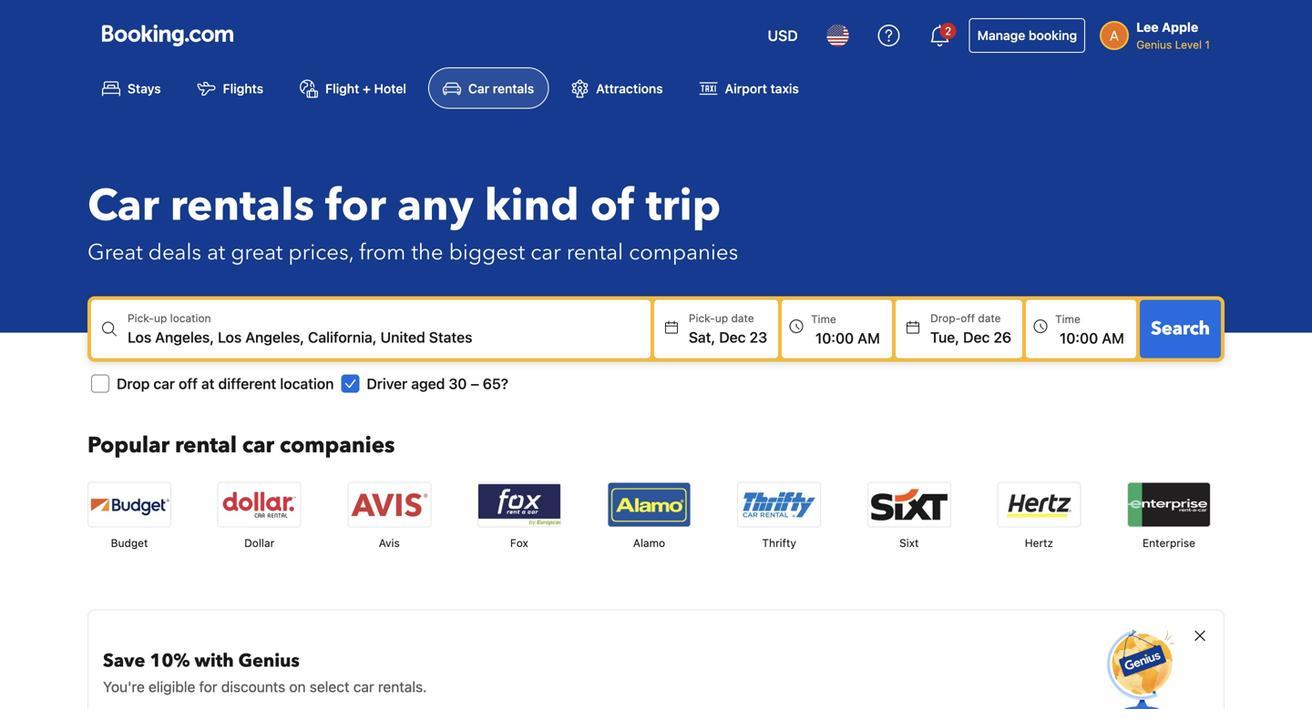 Task type: locate. For each thing, give the bounding box(es) containing it.
at
[[207, 238, 225, 268], [201, 375, 215, 393]]

up for pick-up location
[[154, 312, 167, 325]]

hertz
[[1025, 537, 1053, 550]]

rental down 'drop car off at different location'
[[175, 431, 237, 461]]

1 vertical spatial off
[[179, 375, 198, 393]]

airport taxis link
[[685, 67, 814, 109]]

1 horizontal spatial car
[[468, 81, 489, 96]]

fox logo image
[[478, 483, 560, 527]]

search
[[1151, 316, 1210, 342]]

biggest
[[449, 238, 525, 268]]

car right hotel
[[468, 81, 489, 96]]

attractions
[[596, 81, 663, 96]]

2 up from the left
[[715, 312, 728, 325]]

car up great in the left top of the page
[[87, 176, 159, 236]]

manage booking
[[978, 28, 1077, 43]]

date inside drop-off date tue, dec 26
[[978, 312, 1001, 325]]

1 date from the left
[[731, 312, 754, 325]]

companies down trip
[[629, 238, 738, 268]]

taxis
[[771, 81, 799, 96]]

dec inside drop-off date tue, dec 26
[[963, 329, 990, 346]]

1 vertical spatial rentals
[[170, 176, 314, 236]]

1 vertical spatial car
[[87, 176, 159, 236]]

location down the deals
[[170, 312, 211, 325]]

genius down "lee"
[[1137, 38, 1172, 51]]

up down the deals
[[154, 312, 167, 325]]

1 vertical spatial companies
[[280, 431, 395, 461]]

1 horizontal spatial genius
[[1137, 38, 1172, 51]]

rental down 'of'
[[567, 238, 623, 268]]

2
[[945, 25, 952, 37]]

flights
[[223, 81, 263, 96]]

dec left 23 at the right
[[719, 329, 746, 346]]

1 up from the left
[[154, 312, 167, 325]]

1 horizontal spatial off
[[961, 312, 975, 325]]

2 date from the left
[[978, 312, 1001, 325]]

with
[[195, 649, 234, 674]]

1 vertical spatial for
[[199, 679, 217, 696]]

level
[[1175, 38, 1202, 51]]

+
[[363, 81, 371, 96]]

0 horizontal spatial pick-
[[128, 312, 154, 325]]

at left different
[[201, 375, 215, 393]]

0 horizontal spatial off
[[179, 375, 198, 393]]

1 horizontal spatial companies
[[629, 238, 738, 268]]

0 vertical spatial companies
[[629, 238, 738, 268]]

pick- inside pick-up date sat, dec 23
[[689, 312, 715, 325]]

enterprise
[[1143, 537, 1196, 550]]

off
[[961, 312, 975, 325], [179, 375, 198, 393]]

pick-
[[128, 312, 154, 325], [689, 312, 715, 325]]

search button
[[1140, 300, 1221, 358]]

car down kind on the left top of page
[[531, 238, 561, 268]]

23
[[750, 329, 767, 346]]

1 horizontal spatial rentals
[[493, 81, 534, 96]]

1 horizontal spatial up
[[715, 312, 728, 325]]

genius
[[1137, 38, 1172, 51], [238, 649, 300, 674]]

on
[[289, 679, 306, 696]]

pick- up the 'drop'
[[128, 312, 154, 325]]

1 vertical spatial location
[[280, 375, 334, 393]]

for up from
[[325, 176, 386, 236]]

of
[[590, 176, 635, 236]]

dec
[[719, 329, 746, 346], [963, 329, 990, 346]]

0 horizontal spatial date
[[731, 312, 754, 325]]

0 vertical spatial genius
[[1137, 38, 1172, 51]]

alamo logo image
[[608, 483, 690, 527]]

dollar
[[244, 537, 274, 550]]

rentals inside car rentals for any kind of trip great deals at great prices, from the biggest car rental companies
[[170, 176, 314, 236]]

companies up 'avis logo'
[[280, 431, 395, 461]]

dec left 26
[[963, 329, 990, 346]]

up inside pick-up date sat, dec 23
[[715, 312, 728, 325]]

at inside car rentals for any kind of trip great deals at great prices, from the biggest car rental companies
[[207, 238, 225, 268]]

0 vertical spatial rentals
[[493, 81, 534, 96]]

flight + hotel
[[325, 81, 406, 96]]

0 horizontal spatial rentals
[[170, 176, 314, 236]]

date
[[731, 312, 754, 325], [978, 312, 1001, 325]]

2 pick- from the left
[[689, 312, 715, 325]]

at left the great
[[207, 238, 225, 268]]

2 dec from the left
[[963, 329, 990, 346]]

date for 26
[[978, 312, 1001, 325]]

lee
[[1137, 20, 1159, 35]]

1 horizontal spatial pick-
[[689, 312, 715, 325]]

companies
[[629, 238, 738, 268], [280, 431, 395, 461]]

for
[[325, 176, 386, 236], [199, 679, 217, 696]]

rentals
[[493, 81, 534, 96], [170, 176, 314, 236]]

for down the with
[[199, 679, 217, 696]]

budget logo image
[[88, 483, 170, 527]]

1 vertical spatial rental
[[175, 431, 237, 461]]

car rentals for any kind of trip great deals at great prices, from the biggest car rental companies
[[87, 176, 738, 268]]

car
[[468, 81, 489, 96], [87, 176, 159, 236]]

1
[[1205, 38, 1210, 51]]

0 vertical spatial for
[[325, 176, 386, 236]]

1 horizontal spatial for
[[325, 176, 386, 236]]

car right select
[[353, 679, 374, 696]]

select
[[310, 679, 350, 696]]

airport taxis
[[725, 81, 799, 96]]

dec inside pick-up date sat, dec 23
[[719, 329, 746, 346]]

1 horizontal spatial rental
[[567, 238, 623, 268]]

rental
[[567, 238, 623, 268], [175, 431, 237, 461]]

0 horizontal spatial car
[[87, 176, 159, 236]]

prices,
[[288, 238, 354, 268]]

drop
[[117, 375, 150, 393]]

pick- for pick-up date sat, dec 23
[[689, 312, 715, 325]]

you're
[[103, 679, 145, 696]]

the
[[411, 238, 443, 268]]

1 dec from the left
[[719, 329, 746, 346]]

genius up discounts
[[238, 649, 300, 674]]

manage booking link
[[969, 18, 1086, 53]]

0 horizontal spatial up
[[154, 312, 167, 325]]

0 vertical spatial rental
[[567, 238, 623, 268]]

0 horizontal spatial location
[[170, 312, 211, 325]]

alamo
[[633, 537, 665, 550]]

–
[[471, 375, 479, 393]]

1 pick- from the left
[[128, 312, 154, 325]]

attractions link
[[556, 67, 678, 109]]

location
[[170, 312, 211, 325], [280, 375, 334, 393]]

great
[[87, 238, 143, 268]]

0 horizontal spatial genius
[[238, 649, 300, 674]]

driver aged 30 – 65?
[[367, 375, 508, 393]]

save 10% with genius you're eligible for discounts on select car rentals.
[[103, 649, 427, 696]]

up up the sat,
[[715, 312, 728, 325]]

hertz logo image
[[998, 483, 1080, 527]]

0 horizontal spatial dec
[[719, 329, 746, 346]]

location right different
[[280, 375, 334, 393]]

0 vertical spatial at
[[207, 238, 225, 268]]

drop-off date tue, dec 26
[[930, 312, 1012, 346]]

30
[[449, 375, 467, 393]]

0 vertical spatial off
[[961, 312, 975, 325]]

10%
[[150, 649, 190, 674]]

any
[[397, 176, 474, 236]]

pick-up date sat, dec 23
[[689, 312, 767, 346]]

booking.com online hotel reservations image
[[102, 25, 233, 46]]

0 vertical spatial location
[[170, 312, 211, 325]]

date up 26
[[978, 312, 1001, 325]]

up
[[154, 312, 167, 325], [715, 312, 728, 325]]

0 vertical spatial car
[[468, 81, 489, 96]]

car inside car rentals for any kind of trip great deals at great prices, from the biggest car rental companies
[[87, 176, 159, 236]]

pick- up the sat,
[[689, 312, 715, 325]]

1 vertical spatial genius
[[238, 649, 300, 674]]

0 horizontal spatial rental
[[175, 431, 237, 461]]

dec for 23
[[719, 329, 746, 346]]

date inside pick-up date sat, dec 23
[[731, 312, 754, 325]]

sixt logo image
[[868, 483, 950, 527]]

rentals for car rentals for any kind of trip great deals at great prices, from the biggest car rental companies
[[170, 176, 314, 236]]

date up 23 at the right
[[731, 312, 754, 325]]

1 horizontal spatial dec
[[963, 329, 990, 346]]

0 horizontal spatial for
[[199, 679, 217, 696]]

car right the 'drop'
[[153, 375, 175, 393]]

car
[[531, 238, 561, 268], [153, 375, 175, 393], [242, 431, 274, 461], [353, 679, 374, 696]]

off inside drop-off date tue, dec 26
[[961, 312, 975, 325]]

65?
[[483, 375, 508, 393]]

26
[[994, 329, 1012, 346]]

stays link
[[87, 67, 176, 109]]

1 horizontal spatial date
[[978, 312, 1001, 325]]

drop-
[[930, 312, 961, 325]]



Task type: describe. For each thing, give the bounding box(es) containing it.
aged
[[411, 375, 445, 393]]

drop car off at different location
[[117, 375, 334, 393]]

apple
[[1162, 20, 1198, 35]]

rentals.
[[378, 679, 427, 696]]

fox
[[510, 537, 528, 550]]

lee apple genius level 1
[[1137, 20, 1210, 51]]

pick-up location
[[128, 312, 211, 325]]

for inside car rentals for any kind of trip great deals at great prices, from the biggest car rental companies
[[325, 176, 386, 236]]

trip
[[646, 176, 721, 236]]

flight + hotel link
[[285, 67, 421, 109]]

2 button
[[918, 14, 962, 57]]

car rentals link
[[428, 67, 549, 109]]

sat,
[[689, 329, 716, 346]]

different
[[218, 375, 276, 393]]

up for pick-up date sat, dec 23
[[715, 312, 728, 325]]

Pick-up location field
[[128, 326, 651, 348]]

dec for 26
[[963, 329, 990, 346]]

kind
[[485, 176, 579, 236]]

car rentals
[[468, 81, 534, 96]]

usd button
[[757, 14, 809, 57]]

1 horizontal spatial location
[[280, 375, 334, 393]]

usd
[[768, 27, 798, 44]]

rental inside car rentals for any kind of trip great deals at great prices, from the biggest car rental companies
[[567, 238, 623, 268]]

from
[[359, 238, 406, 268]]

driver
[[367, 375, 408, 393]]

car for car rentals
[[468, 81, 489, 96]]

hotel
[[374, 81, 406, 96]]

manage
[[978, 28, 1025, 43]]

airport
[[725, 81, 767, 96]]

thrifty logo image
[[738, 483, 820, 527]]

budget
[[111, 537, 148, 550]]

stays
[[128, 81, 161, 96]]

booking
[[1029, 28, 1077, 43]]

date for 23
[[731, 312, 754, 325]]

flights link
[[183, 67, 278, 109]]

car inside 'save 10% with genius you're eligible for discounts on select car rentals.'
[[353, 679, 374, 696]]

genius inside lee apple genius level 1
[[1137, 38, 1172, 51]]

rentals for car rentals
[[493, 81, 534, 96]]

car up dollar logo
[[242, 431, 274, 461]]

pick- for pick-up location
[[128, 312, 154, 325]]

1 vertical spatial at
[[201, 375, 215, 393]]

save
[[103, 649, 145, 674]]

popular
[[87, 431, 170, 461]]

car inside car rentals for any kind of trip great deals at great prices, from the biggest car rental companies
[[531, 238, 561, 268]]

flight
[[325, 81, 359, 96]]

popular rental car companies
[[87, 431, 395, 461]]

enterprise logo image
[[1128, 483, 1210, 527]]

sixt
[[900, 537, 919, 550]]

eligible
[[149, 679, 195, 696]]

discounts
[[221, 679, 285, 696]]

avis
[[379, 537, 400, 550]]

companies inside car rentals for any kind of trip great deals at great prices, from the biggest car rental companies
[[629, 238, 738, 268]]

avis logo image
[[348, 483, 430, 527]]

0 horizontal spatial companies
[[280, 431, 395, 461]]

genius inside 'save 10% with genius you're eligible for discounts on select car rentals.'
[[238, 649, 300, 674]]

dollar logo image
[[218, 483, 300, 527]]

thrifty
[[762, 537, 796, 550]]

great
[[231, 238, 283, 268]]

for inside 'save 10% with genius you're eligible for discounts on select car rentals.'
[[199, 679, 217, 696]]

tue,
[[930, 329, 960, 346]]

deals
[[148, 238, 201, 268]]

car for car rentals for any kind of trip great deals at great prices, from the biggest car rental companies
[[87, 176, 159, 236]]



Task type: vqa. For each thing, say whether or not it's contained in the screenshot.
Attractions link
yes



